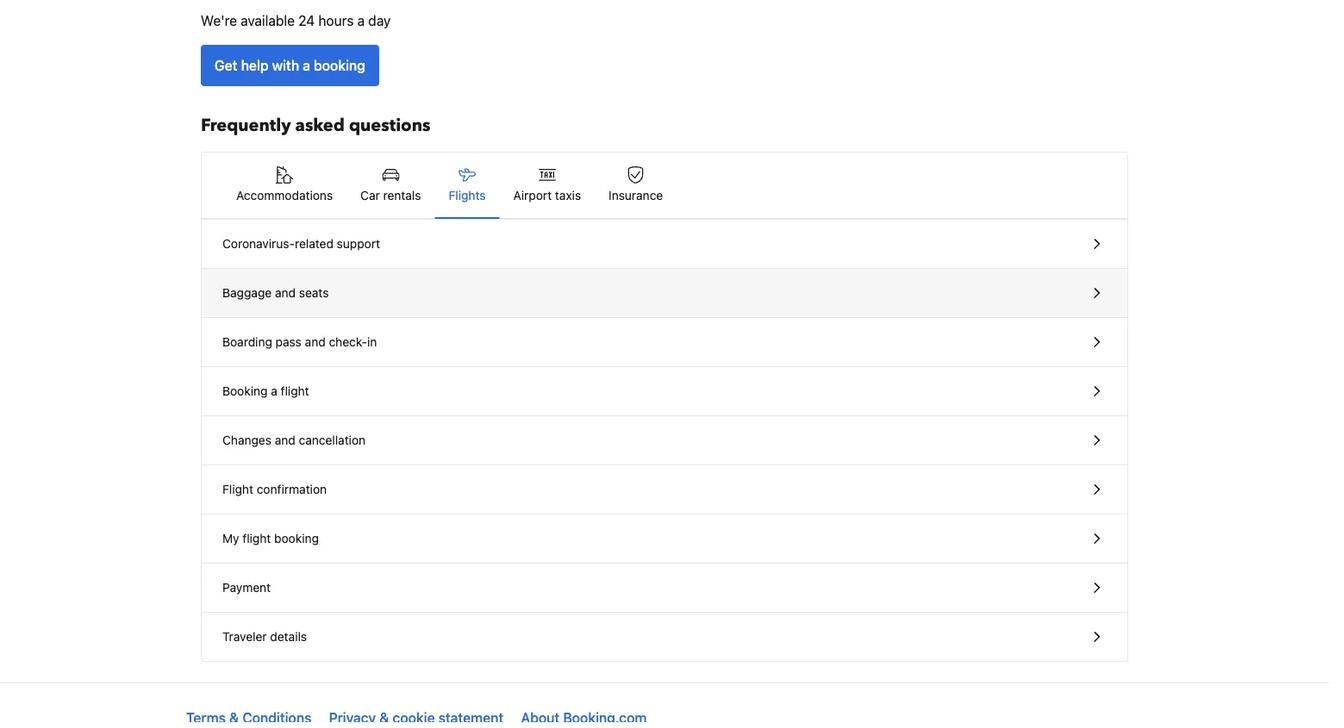 Task type: describe. For each thing, give the bounding box(es) containing it.
pass
[[276, 335, 302, 349]]

booking a flight button
[[202, 367, 1128, 416]]

help
[[241, 57, 269, 74]]

taxis
[[555, 188, 581, 203]]

airport taxis
[[513, 188, 581, 203]]

insurance
[[609, 188, 663, 203]]

boarding pass and check-in
[[222, 335, 377, 349]]

booking
[[222, 384, 268, 398]]

boarding
[[222, 335, 272, 349]]

details
[[270, 630, 307, 644]]

accommodations button
[[222, 153, 347, 218]]

coronavirus-related support button
[[202, 220, 1128, 269]]

changes
[[222, 433, 272, 448]]

booking a flight
[[222, 384, 309, 398]]

get
[[215, 57, 238, 74]]

my
[[222, 532, 239, 546]]

and for cancellation
[[275, 433, 296, 448]]

frequently asked questions
[[201, 114, 431, 138]]

frequently
[[201, 114, 291, 138]]

airport taxis button
[[500, 153, 595, 218]]

changes and cancellation button
[[202, 416, 1128, 466]]

and inside boarding pass and check-in button
[[305, 335, 326, 349]]

cancellation
[[299, 433, 366, 448]]

flight inside booking a flight button
[[281, 384, 309, 398]]

related
[[295, 237, 334, 251]]

flight
[[222, 482, 253, 497]]

accommodations
[[236, 188, 333, 203]]

a inside button
[[303, 57, 310, 74]]

questions
[[349, 114, 431, 138]]

available
[[241, 13, 295, 29]]

insurance button
[[595, 153, 677, 218]]

my flight booking
[[222, 532, 319, 546]]

get help with a booking
[[215, 57, 365, 74]]

flight inside 'my flight booking' button
[[243, 532, 271, 546]]

2 horizontal spatial a
[[357, 13, 365, 29]]

confirmation
[[257, 482, 327, 497]]

booking inside button
[[274, 532, 319, 546]]

my flight booking button
[[202, 515, 1128, 564]]

changes and cancellation
[[222, 433, 366, 448]]



Task type: locate. For each thing, give the bounding box(es) containing it.
0 vertical spatial a
[[357, 13, 365, 29]]

2 vertical spatial a
[[271, 384, 277, 398]]

and for seats
[[275, 286, 296, 300]]

flight confirmation
[[222, 482, 327, 497]]

check-
[[329, 335, 367, 349]]

flights
[[449, 188, 486, 203]]

baggage
[[222, 286, 272, 300]]

0 horizontal spatial flight
[[243, 532, 271, 546]]

traveler details
[[222, 630, 307, 644]]

boarding pass and check-in button
[[202, 318, 1128, 367]]

2 vertical spatial and
[[275, 433, 296, 448]]

a inside button
[[271, 384, 277, 398]]

baggage and seats button
[[202, 269, 1128, 318]]

1 horizontal spatial a
[[303, 57, 310, 74]]

1 vertical spatial flight
[[243, 532, 271, 546]]

1 vertical spatial booking
[[274, 532, 319, 546]]

flight right my
[[243, 532, 271, 546]]

booking down hours
[[314, 57, 365, 74]]

traveler
[[222, 630, 267, 644]]

car rentals
[[361, 188, 421, 203]]

get help with a booking button
[[201, 45, 379, 86]]

we're
[[201, 13, 237, 29]]

booking down confirmation
[[274, 532, 319, 546]]

day
[[368, 13, 391, 29]]

support
[[337, 237, 380, 251]]

and inside changes and cancellation "button"
[[275, 433, 296, 448]]

and left seats
[[275, 286, 296, 300]]

and
[[275, 286, 296, 300], [305, 335, 326, 349], [275, 433, 296, 448]]

traveler details button
[[202, 613, 1128, 661]]

and right pass
[[305, 335, 326, 349]]

airport
[[513, 188, 552, 203]]

0 vertical spatial flight
[[281, 384, 309, 398]]

car
[[361, 188, 380, 203]]

asked
[[295, 114, 345, 138]]

we're available 24 hours a day
[[201, 13, 391, 29]]

0 vertical spatial and
[[275, 286, 296, 300]]

and inside baggage and seats button
[[275, 286, 296, 300]]

in
[[367, 335, 377, 349]]

payment button
[[202, 564, 1128, 613]]

car rentals button
[[347, 153, 435, 218]]

1 horizontal spatial flight
[[281, 384, 309, 398]]

0 vertical spatial booking
[[314, 57, 365, 74]]

hours
[[319, 13, 354, 29]]

1 vertical spatial and
[[305, 335, 326, 349]]

with
[[272, 57, 299, 74]]

a right with
[[303, 57, 310, 74]]

flight
[[281, 384, 309, 398], [243, 532, 271, 546]]

baggage and seats
[[222, 286, 329, 300]]

coronavirus-related support
[[222, 237, 380, 251]]

coronavirus-
[[222, 237, 295, 251]]

booking inside button
[[314, 57, 365, 74]]

24
[[298, 13, 315, 29]]

tab list
[[202, 153, 1128, 220]]

rentals
[[383, 188, 421, 203]]

seats
[[299, 286, 329, 300]]

tab list containing accommodations
[[202, 153, 1128, 220]]

a
[[357, 13, 365, 29], [303, 57, 310, 74], [271, 384, 277, 398]]

flight confirmation button
[[202, 466, 1128, 515]]

a left day
[[357, 13, 365, 29]]

payment
[[222, 581, 271, 595]]

a right 'booking'
[[271, 384, 277, 398]]

booking
[[314, 57, 365, 74], [274, 532, 319, 546]]

flights button
[[435, 153, 500, 218]]

0 horizontal spatial a
[[271, 384, 277, 398]]

1 vertical spatial a
[[303, 57, 310, 74]]

flight up changes and cancellation
[[281, 384, 309, 398]]

and right changes
[[275, 433, 296, 448]]



Task type: vqa. For each thing, say whether or not it's contained in the screenshot.
questions
yes



